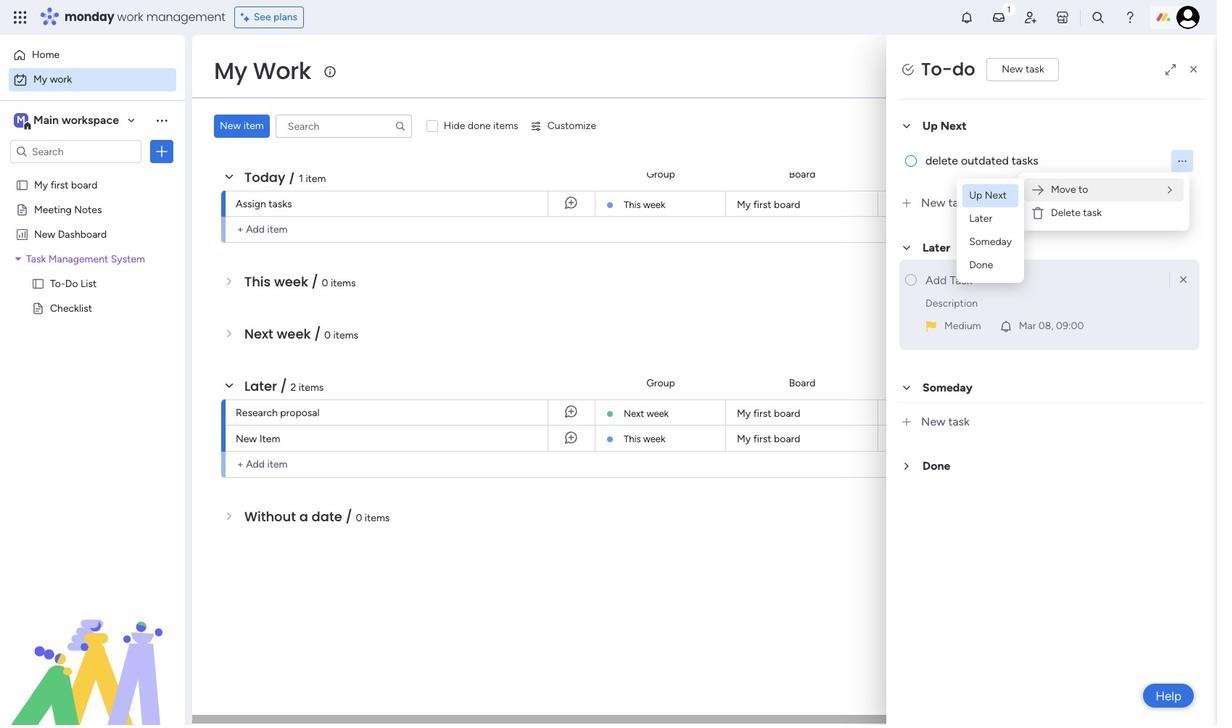 Task type: locate. For each thing, give the bounding box(es) containing it.
0 horizontal spatial later
[[245, 377, 277, 396]]

my inside my work option
[[33, 73, 47, 86]]

1 vertical spatial new task button
[[898, 185, 1206, 222]]

0 vertical spatial public board image
[[15, 178, 29, 192]]

0 inside the without a date / 0 items
[[356, 512, 362, 525]]

select product image
[[13, 10, 28, 25]]

item inside today / 1 item
[[306, 173, 326, 185]]

list box
[[0, 169, 185, 516]]

mar inside button
[[1019, 320, 1037, 333]]

1 vertical spatial public board image
[[31, 301, 45, 315]]

1 vertical spatial new task
[[922, 196, 970, 210]]

this week
[[624, 200, 666, 210], [624, 434, 666, 445]]

board
[[71, 179, 98, 191], [774, 199, 801, 211], [774, 408, 801, 420], [774, 433, 801, 446]]

0 vertical spatial group
[[647, 168, 675, 180]]

0 vertical spatial work
[[117, 9, 143, 25]]

1 horizontal spatial do
[[1162, 65, 1174, 77]]

1 vertical spatial group
[[647, 377, 675, 389]]

Add Task text field
[[926, 269, 1173, 292]]

new item
[[220, 120, 264, 132]]

2 add from the top
[[246, 459, 265, 471]]

someday
[[970, 236, 1012, 248], [923, 381, 973, 395]]

1 horizontal spatial up next
[[970, 189, 1007, 202]]

1 horizontal spatial tasks
[[1012, 154, 1039, 168]]

up
[[923, 119, 938, 133], [970, 189, 983, 202]]

1 vertical spatial up
[[970, 189, 983, 202]]

later inside button
[[923, 241, 951, 255]]

2 vertical spatial new task
[[922, 415, 970, 429]]

0 vertical spatial tasks
[[1012, 154, 1039, 168]]

assign
[[236, 198, 266, 210]]

0 vertical spatial up
[[923, 119, 938, 133]]

Search in workspace field
[[30, 143, 121, 160]]

1 prio from the top
[[1204, 168, 1218, 180]]

my
[[214, 54, 247, 87], [33, 73, 47, 86], [34, 179, 48, 191], [737, 199, 751, 211], [737, 408, 751, 420], [737, 433, 751, 446]]

home option
[[9, 44, 176, 67]]

items up next week / 0 items on the top left
[[331, 277, 356, 290]]

7
[[1023, 198, 1028, 209]]

medium button
[[919, 315, 987, 338]]

0 vertical spatial my first board link
[[735, 192, 869, 216]]

public board image
[[31, 276, 45, 290], [31, 301, 45, 315]]

1 vertical spatial + add item
[[237, 459, 288, 471]]

2 board from the top
[[789, 377, 816, 389]]

1 public board image from the top
[[15, 178, 29, 192]]

new task
[[1002, 63, 1045, 76], [922, 196, 970, 210], [922, 415, 970, 429]]

done
[[1106, 197, 1130, 210], [970, 259, 994, 271], [923, 460, 951, 473]]

0
[[322, 277, 328, 290], [324, 329, 331, 342], [356, 512, 362, 525]]

1 + from the top
[[237, 224, 244, 236]]

1 horizontal spatial work
[[117, 9, 143, 25]]

date
[[1006, 168, 1027, 180]]

0 vertical spatial this week
[[624, 200, 666, 210]]

board for later /
[[789, 377, 816, 389]]

someday down v2 done deadline icon on the top of page
[[970, 236, 1012, 248]]

this
[[624, 200, 641, 210], [245, 273, 271, 291], [624, 434, 641, 445]]

item
[[244, 120, 264, 132], [306, 173, 326, 185], [267, 224, 288, 236], [267, 459, 288, 471]]

list item
[[900, 260, 1200, 351]]

1 group from the top
[[647, 168, 675, 180]]

0 vertical spatial up next
[[923, 119, 967, 133]]

2 vertical spatial later
[[245, 377, 277, 396]]

work inside option
[[50, 73, 72, 86]]

1 public board image from the top
[[31, 276, 45, 290]]

1 vertical spatial public board image
[[15, 202, 29, 216]]

0 up next week / 0 items on the top left
[[322, 277, 328, 290]]

items right 2
[[299, 382, 324, 394]]

someday down medium dropdown button
[[923, 381, 973, 395]]

2 horizontal spatial done
[[1106, 197, 1130, 210]]

do inside to-do main content
[[953, 57, 976, 81]]

add down new item
[[246, 459, 265, 471]]

done inside 'menu' menu
[[970, 259, 994, 271]]

1 board from the top
[[789, 168, 816, 180]]

up up delete
[[923, 119, 938, 133]]

2 vertical spatial done
[[923, 460, 951, 473]]

1 vertical spatial my first board link
[[735, 401, 869, 425]]

2 + add item from the top
[[237, 459, 288, 471]]

caret down image
[[15, 254, 21, 264]]

0 vertical spatial someday
[[970, 236, 1012, 248]]

1 vertical spatial later
[[923, 241, 951, 255]]

v2 done deadline image
[[971, 197, 983, 211]]

+ down new item
[[237, 459, 244, 471]]

1 vertical spatial mar
[[1019, 320, 1037, 333]]

done inside button
[[923, 460, 951, 473]]

assign tasks
[[236, 198, 292, 210]]

customize button
[[524, 115, 602, 138]]

2 + from the top
[[237, 459, 244, 471]]

work
[[253, 54, 311, 87]]

0 horizontal spatial work
[[50, 73, 72, 86]]

0 vertical spatial this
[[624, 200, 641, 210]]

options image
[[155, 144, 169, 159]]

1 vertical spatial this
[[245, 273, 271, 291]]

up next
[[923, 119, 967, 133], [970, 189, 1007, 202]]

/ up next week / 0 items on the top left
[[312, 273, 318, 291]]

up next inside button
[[923, 119, 967, 133]]

up inside button
[[923, 119, 938, 133]]

workspace options image
[[155, 113, 169, 128]]

2 horizontal spatial later
[[970, 213, 993, 225]]

1 this week from the top
[[624, 200, 666, 210]]

1 horizontal spatial up
[[970, 189, 983, 202]]

option
[[0, 172, 185, 175]]

2 vertical spatial 0
[[356, 512, 362, 525]]

+
[[237, 224, 244, 236], [237, 459, 244, 471]]

people
[[907, 168, 938, 180], [907, 377, 938, 389]]

past
[[245, 116, 273, 134]]

item left dates
[[244, 120, 264, 132]]

0 vertical spatial + add item
[[237, 224, 288, 236]]

1 vertical spatial add
[[246, 459, 265, 471]]

0 vertical spatial new task button
[[987, 58, 1060, 81]]

0 vertical spatial people
[[907, 168, 938, 180]]

my first board link
[[735, 192, 869, 216], [735, 401, 869, 425], [735, 426, 869, 451]]

/ right dates
[[317, 116, 324, 134]]

lottie animation image
[[0, 579, 185, 726]]

items inside next week / 0 items
[[333, 329, 359, 342]]

menu menu
[[957, 179, 1184, 283], [963, 184, 1019, 277]]

up down delete outdated tasks
[[970, 189, 983, 202]]

people down delete
[[907, 168, 938, 180]]

up next inside 'menu' menu
[[970, 189, 1007, 202]]

0 inside next week / 0 items
[[324, 329, 331, 342]]

0 vertical spatial later
[[970, 213, 993, 225]]

1 vertical spatial board
[[789, 377, 816, 389]]

my work link
[[9, 68, 176, 91]]

help image
[[1123, 10, 1138, 25]]

0 vertical spatial board
[[789, 168, 816, 180]]

items down this week / 0 items
[[333, 329, 359, 342]]

later inside 'menu' menu
[[970, 213, 993, 225]]

1 horizontal spatial to-
[[922, 57, 953, 81]]

1 vertical spatial people
[[907, 377, 938, 389]]

add down assign
[[246, 224, 265, 236]]

items inside this week / 0 items
[[331, 277, 356, 290]]

move to
[[1052, 184, 1089, 196]]

checklist
[[50, 302, 92, 314]]

to-do list
[[50, 277, 97, 290]]

item right 1
[[306, 173, 326, 185]]

0 for this week /
[[322, 277, 328, 290]]

menu menu containing move to
[[957, 179, 1184, 283]]

0 down this week / 0 items
[[324, 329, 331, 342]]

1 horizontal spatial done
[[970, 259, 994, 271]]

medium button
[[919, 315, 987, 339]]

work right monday
[[117, 9, 143, 25]]

+ down assign
[[237, 224, 244, 236]]

do down notifications icon
[[953, 57, 976, 81]]

mar
[[1005, 198, 1021, 209], [1019, 320, 1037, 333]]

tasks down today / 1 item
[[269, 198, 292, 210]]

1 people from the top
[[907, 168, 938, 180]]

1 my first board link from the top
[[735, 192, 869, 216]]

/
[[317, 116, 324, 134], [289, 168, 296, 187], [312, 273, 318, 291], [314, 325, 321, 343], [281, 377, 287, 396], [346, 508, 352, 526]]

1 vertical spatial someday
[[923, 381, 973, 395]]

main workspace
[[33, 113, 119, 127]]

list item containing medium
[[900, 260, 1200, 351]]

monday marketplace image
[[1056, 10, 1070, 25]]

public board image
[[15, 178, 29, 192], [15, 202, 29, 216]]

0 vertical spatial +
[[237, 224, 244, 236]]

1 horizontal spatial later
[[923, 241, 951, 255]]

public board image down task
[[31, 276, 45, 290]]

0 vertical spatial public board image
[[31, 276, 45, 290]]

hide
[[444, 120, 465, 132]]

work
[[117, 9, 143, 25], [50, 73, 72, 86]]

0 vertical spatial mar
[[1005, 198, 1021, 209]]

workspace
[[62, 113, 119, 127]]

status
[[1104, 168, 1133, 180]]

Filter dashboard by text search field
[[276, 115, 412, 138]]

group
[[647, 168, 675, 180], [647, 377, 675, 389]]

people down medium dropdown button
[[907, 377, 938, 389]]

0 horizontal spatial do
[[953, 57, 976, 81]]

board
[[789, 168, 816, 180], [789, 377, 816, 389]]

+ add item down new item
[[237, 459, 288, 471]]

do right to
[[1162, 65, 1174, 77]]

2 group from the top
[[647, 377, 675, 389]]

1 vertical spatial done
[[970, 259, 994, 271]]

someday inside 'menu' menu
[[970, 236, 1012, 248]]

home link
[[9, 44, 176, 67]]

1 vertical spatial prio
[[1204, 377, 1218, 389]]

mar 08, 09:00 button
[[993, 315, 1090, 339]]

menu item
[[957, 179, 1184, 283]]

0 vertical spatial to-
[[922, 57, 953, 81]]

0 for next week /
[[324, 329, 331, 342]]

my work
[[33, 73, 72, 86]]

0 vertical spatial add
[[246, 224, 265, 236]]

do inside to do list 'button'
[[1162, 65, 1174, 77]]

task management system
[[26, 253, 145, 265]]

1 vertical spatial this week
[[624, 434, 666, 445]]

task
[[1026, 63, 1045, 76], [949, 196, 970, 210], [1084, 207, 1102, 219], [949, 415, 970, 429]]

mar left '08,'
[[1019, 320, 1037, 333]]

item down item
[[267, 459, 288, 471]]

1 vertical spatial work
[[50, 73, 72, 86]]

1 add from the top
[[246, 224, 265, 236]]

0 horizontal spatial up next
[[923, 119, 967, 133]]

2 public board image from the top
[[31, 301, 45, 315]]

later for 'menu' menu containing up next
[[970, 213, 993, 225]]

2 my first board link from the top
[[735, 401, 869, 425]]

public board image left checklist at the left top of the page
[[31, 301, 45, 315]]

people for later /
[[907, 377, 938, 389]]

meeting notes
[[34, 203, 102, 216]]

list
[[81, 277, 97, 290]]

to- inside main content
[[922, 57, 953, 81]]

first
[[51, 179, 69, 191], [754, 199, 772, 211], [754, 408, 772, 420], [754, 433, 772, 446]]

work down home
[[50, 73, 72, 86]]

0 vertical spatial 0
[[322, 277, 328, 290]]

management
[[48, 253, 108, 265]]

0 vertical spatial new task
[[1002, 63, 1045, 76]]

0 horizontal spatial done
[[923, 460, 951, 473]]

tasks inside delete outdated tasks field
[[1012, 154, 1039, 168]]

week
[[643, 200, 666, 210], [274, 273, 308, 291], [277, 325, 311, 343], [647, 409, 669, 419], [643, 434, 666, 445]]

2 people from the top
[[907, 377, 938, 389]]

next
[[941, 119, 967, 133], [985, 189, 1007, 202], [245, 325, 273, 343], [624, 409, 645, 419]]

menu item containing move to
[[957, 179, 1184, 283]]

0 inside this week / 0 items
[[322, 277, 328, 290]]

later
[[970, 213, 993, 225], [923, 241, 951, 255], [245, 377, 277, 396]]

1 vertical spatial to-
[[50, 277, 65, 290]]

later for "later" button
[[923, 241, 951, 255]]

None search field
[[276, 115, 412, 138]]

prio
[[1204, 168, 1218, 180], [1204, 377, 1218, 389]]

new task button
[[987, 58, 1060, 81], [898, 185, 1206, 222], [898, 403, 1206, 441]]

0 horizontal spatial to-
[[50, 277, 65, 290]]

without
[[245, 508, 296, 526]]

up next up delete
[[923, 119, 967, 133]]

delete task image
[[1031, 206, 1046, 221]]

up next down outdated
[[970, 189, 1007, 202]]

to-
[[922, 57, 953, 81], [50, 277, 65, 290]]

2 public board image from the top
[[15, 202, 29, 216]]

2 prio from the top
[[1204, 377, 1218, 389]]

items inside the without a date / 0 items
[[365, 512, 390, 525]]

1 vertical spatial 0
[[324, 329, 331, 342]]

to-do main content
[[192, 35, 1218, 726]]

2 vertical spatial my first board link
[[735, 426, 869, 451]]

outdated
[[962, 154, 1009, 168]]

tasks up date
[[1012, 154, 1039, 168]]

0 right date
[[356, 512, 362, 525]]

1 vertical spatial up next
[[970, 189, 1007, 202]]

0 horizontal spatial up
[[923, 119, 938, 133]]

items right date
[[365, 512, 390, 525]]

0 vertical spatial prio
[[1204, 168, 1218, 180]]

to- for do
[[50, 277, 65, 290]]

my first board
[[34, 179, 98, 191], [737, 199, 801, 211], [737, 408, 801, 420], [737, 433, 801, 446]]

1 vertical spatial tasks
[[269, 198, 292, 210]]

to do list
[[1149, 65, 1189, 77]]

my first board inside list box
[[34, 179, 98, 191]]

1 vertical spatial +
[[237, 459, 244, 471]]

+ add item down assign tasks
[[237, 224, 288, 236]]

mar left 7
[[1005, 198, 1021, 209]]



Task type: vqa. For each thing, say whether or not it's contained in the screenshot.
set up weekly meeting
no



Task type: describe. For each thing, give the bounding box(es) containing it.
this week / 0 items
[[245, 273, 356, 291]]

0 vertical spatial done
[[1106, 197, 1130, 210]]

a
[[299, 508, 308, 526]]

my work
[[214, 54, 311, 87]]

/ left 1
[[289, 168, 296, 187]]

mar for mar 08, 09:00
[[1019, 320, 1037, 333]]

research proposal
[[236, 407, 320, 419]]

medium
[[945, 320, 982, 333]]

hide done items
[[444, 120, 519, 132]]

delete
[[1052, 207, 1081, 219]]

task
[[26, 253, 46, 265]]

today
[[245, 168, 286, 187]]

dates
[[276, 116, 314, 134]]

move to image
[[1163, 183, 1178, 197]]

new inside the new item button
[[220, 120, 241, 132]]

someday button
[[898, 374, 1206, 403]]

search everything image
[[1091, 10, 1106, 25]]

3 my first board link from the top
[[735, 426, 869, 451]]

new item
[[236, 433, 280, 446]]

delete outdated tasks
[[926, 154, 1039, 168]]

without a date / 0 items
[[245, 508, 390, 526]]

up inside 'menu' menu
[[970, 189, 983, 202]]

public board image for checklist
[[31, 301, 45, 315]]

1 + add item from the top
[[237, 224, 288, 236]]

do for to-
[[953, 57, 976, 81]]

done button
[[898, 452, 1206, 481]]

customize
[[548, 120, 597, 132]]

/ left 2
[[281, 377, 287, 396]]

delete outdated tasks list item
[[900, 141, 1200, 185]]

past dates /
[[245, 116, 328, 134]]

plans
[[274, 11, 298, 23]]

/ down this week / 0 items
[[314, 325, 321, 343]]

mar for mar 7
[[1005, 198, 1021, 209]]

main
[[33, 113, 59, 127]]

next inside button
[[941, 119, 967, 133]]

work for my
[[50, 73, 72, 86]]

2
[[291, 382, 296, 394]]

later / 2 items
[[245, 377, 324, 396]]

later button
[[898, 234, 1206, 263]]

1
[[299, 173, 303, 185]]

management
[[146, 9, 225, 25]]

move to image
[[1031, 183, 1046, 197]]

see plans button
[[234, 7, 304, 28]]

today / 1 item
[[245, 168, 326, 187]]

delete outdated tasks field
[[920, 153, 1171, 170]]

do
[[65, 277, 78, 290]]

menu menu containing up next
[[963, 184, 1019, 277]]

to- for do
[[922, 57, 953, 81]]

next week / 0 items
[[245, 325, 359, 343]]

help button
[[1144, 684, 1194, 708]]

see plans
[[254, 11, 298, 23]]

notes
[[74, 203, 102, 216]]

board for today /
[[789, 168, 816, 180]]

0 horizontal spatial tasks
[[269, 198, 292, 210]]

monday
[[65, 9, 114, 25]]

public board image for meeting notes
[[15, 202, 29, 216]]

home
[[32, 49, 60, 61]]

to do list button
[[1122, 60, 1196, 83]]

new item button
[[214, 115, 270, 138]]

notifications image
[[960, 10, 975, 25]]

delete outdated tasks button
[[898, 141, 1206, 185]]

my inside list box
[[34, 179, 48, 191]]

list
[[1176, 65, 1189, 77]]

lottie animation element
[[0, 579, 185, 726]]

move
[[1052, 184, 1077, 196]]

dashboard
[[58, 228, 107, 240]]

mar 08, 09:00 button
[[993, 315, 1090, 338]]

work for monday
[[117, 9, 143, 25]]

item down assign tasks
[[267, 224, 288, 236]]

public board image for to-do list
[[31, 276, 45, 290]]

to
[[1079, 184, 1089, 196]]

group for later /
[[647, 377, 675, 389]]

delete task
[[1052, 207, 1102, 219]]

see
[[254, 11, 271, 23]]

research
[[236, 407, 278, 419]]

public board image for my first board
[[15, 178, 29, 192]]

system
[[111, 253, 145, 265]]

task inside menu item
[[1084, 207, 1102, 219]]

workspace image
[[14, 112, 28, 128]]

monday work management
[[65, 9, 225, 25]]

do for to
[[1162, 65, 1174, 77]]

m
[[17, 114, 25, 126]]

workspace selection element
[[14, 112, 121, 131]]

/ right date
[[346, 508, 352, 526]]

Description text field
[[926, 292, 1194, 315]]

date
[[312, 508, 342, 526]]

list box containing my first board
[[0, 169, 185, 516]]

2 this week from the top
[[624, 434, 666, 445]]

public dashboard image
[[15, 227, 29, 241]]

item inside button
[[244, 120, 264, 132]]

2 vertical spatial new task button
[[898, 403, 1206, 441]]

mar 08, 09:00
[[1019, 320, 1084, 333]]

items inside later / 2 items
[[299, 382, 324, 394]]

invite members image
[[1024, 10, 1038, 25]]

meeting
[[34, 203, 72, 216]]

help
[[1156, 689, 1182, 704]]

item
[[260, 433, 280, 446]]

group for today /
[[647, 168, 675, 180]]

to-do
[[922, 57, 976, 81]]

update feed image
[[992, 10, 1007, 25]]

08,
[[1039, 320, 1054, 333]]

1 image
[[1003, 1, 1016, 17]]

2 vertical spatial this
[[624, 434, 641, 445]]

next week
[[624, 409, 669, 419]]

done
[[468, 120, 491, 132]]

proposal
[[280, 407, 320, 419]]

new dashboard
[[34, 228, 107, 240]]

items right done
[[494, 120, 519, 132]]

delete
[[926, 154, 959, 168]]

my work option
[[9, 68, 176, 91]]

up next button
[[898, 112, 1206, 141]]

people for today /
[[907, 168, 938, 180]]

delete task menu item
[[1025, 202, 1184, 225]]

to
[[1149, 65, 1159, 77]]

kendall parks image
[[1177, 6, 1200, 29]]

someday inside someday button
[[923, 381, 973, 395]]

search image
[[395, 120, 406, 132]]

mar 7
[[1005, 198, 1028, 209]]

09:00
[[1057, 320, 1084, 333]]



